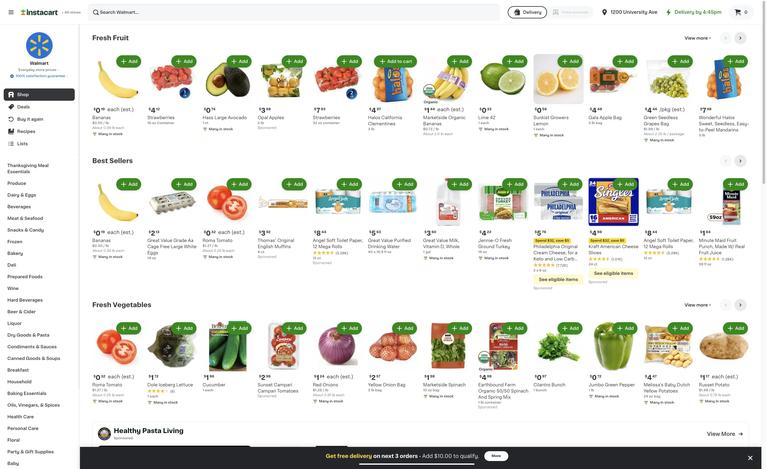 Task type: locate. For each thing, give the bounding box(es) containing it.
water
[[387, 245, 400, 249]]

0 vertical spatial bananas
[[92, 116, 111, 120]]

0 horizontal spatial to
[[398, 59, 402, 64]]

$0.19 each (estimated) element
[[92, 107, 143, 115], [92, 230, 143, 238]]

1 vertical spatial see eligible items
[[539, 278, 578, 282]]

97 inside $ 0 97
[[542, 375, 547, 379]]

0 horizontal spatial eggs
[[25, 193, 36, 198]]

0 vertical spatial see eligible items
[[594, 272, 634, 276]]

1 horizontal spatial 72
[[598, 375, 602, 379]]

1 vertical spatial $0.50
[[92, 245, 103, 248]]

eggs down produce link
[[25, 193, 36, 198]]

1 value from the left
[[161, 239, 172, 243]]

1 left bunch
[[534, 389, 535, 393]]

$0.19 each (estimated) element for 2
[[92, 230, 143, 238]]

2 0.39 from the top
[[103, 250, 111, 253]]

spinach inside marketside spinach 10 oz bag
[[449, 383, 466, 388]]

see eligible items button down (7.72k)
[[534, 275, 584, 285]]

44 inside the $ 1 44
[[430, 108, 435, 111]]

2 vertical spatial fresh
[[92, 302, 111, 309]]

$ inside $ 0 58
[[535, 108, 537, 111]]

0 vertical spatial more
[[722, 432, 736, 437]]

1 vertical spatial roma
[[92, 383, 105, 388]]

see eligible items down (1.01k)
[[594, 272, 634, 276]]

thomas' original english muffins 6 ct
[[258, 239, 294, 254]]

5 for spend $32, save $5
[[537, 231, 542, 237]]

large down grade
[[171, 245, 183, 249]]

0.79
[[710, 394, 718, 397]]

1 view more button from the top
[[683, 32, 715, 44]]

1 inside great value milk, vitamin d, whole 1 gal
[[423, 251, 425, 254]]

2 angel from the left
[[644, 239, 656, 243]]

2 vertical spatial bag
[[397, 383, 406, 388]]

1 left 84 on the right
[[703, 231, 706, 237]]

&
[[20, 193, 24, 198], [20, 217, 23, 221], [25, 228, 28, 233], [19, 310, 22, 314], [32, 334, 36, 338], [36, 345, 39, 350], [42, 357, 45, 361], [40, 404, 44, 408], [20, 450, 24, 455]]

save up the cheese,
[[556, 239, 564, 243]]

and
[[545, 257, 553, 262]]

97 for 0
[[542, 375, 547, 379]]

large inside great value grade aa cage free large white eggs 18 oz
[[171, 245, 183, 249]]

0 horizontal spatial save
[[556, 239, 564, 243]]

2 72 from the left
[[598, 375, 602, 379]]

baby link
[[4, 458, 75, 470]]

spices
[[45, 404, 60, 408]]

1 7 from the left
[[317, 107, 320, 114]]

1 view more from the top
[[685, 36, 708, 40]]

strawberries 32 oz container
[[313, 116, 340, 125]]

& for cider
[[19, 310, 22, 314]]

rolls
[[332, 245, 342, 249], [663, 245, 673, 249]]

1 horizontal spatial $ 4 98
[[590, 231, 602, 237]]

0 horizontal spatial tomato
[[106, 383, 122, 388]]

goods for dry
[[17, 334, 31, 338]]

7 left 93
[[317, 107, 320, 114]]

1 horizontal spatial items
[[621, 272, 634, 276]]

0.39 for 2
[[103, 250, 111, 253]]

0 vertical spatial items
[[621, 272, 634, 276]]

1 horizontal spatial $32,
[[603, 239, 610, 243]]

16 inside jennie-o fresh ground turkey 16 oz
[[479, 251, 482, 254]]

$ 1 17
[[700, 375, 710, 381]]

oz left container
[[152, 122, 156, 125]]

oz inside melissa's baby dutch yellow potatoes 24 oz bag
[[649, 395, 653, 399]]

0 horizontal spatial angel soft toilet paper, 12 mega rolls
[[313, 239, 363, 249]]

2 horizontal spatial value
[[437, 239, 448, 243]]

oz right '18'
[[152, 257, 156, 260]]

2 horizontal spatial 5
[[699, 134, 701, 137]]

2 great from the left
[[423, 239, 436, 243]]

bananas $0.50 / lb about 0.39 lb each for 4
[[92, 116, 124, 130]]

pasta left living
[[142, 428, 162, 435]]

lists
[[17, 142, 28, 146]]

/ inside marketside organic bananas $0.72 / lb about 2.0 lb each
[[434, 128, 435, 131]]

sponsored badge image for thomas' original english muffins
[[258, 256, 276, 259]]

tomatoes
[[277, 389, 299, 394]]

3 right next
[[395, 454, 399, 459]]

sponsored badge image
[[258, 126, 276, 130], [258, 256, 276, 259], [313, 262, 332, 265], [589, 281, 608, 284], [534, 287, 552, 291], [258, 395, 276, 399], [479, 406, 497, 410]]

98 inside $ 7 98
[[707, 108, 712, 111]]

1 horizontal spatial original
[[561, 245, 578, 249]]

97 up clementines
[[377, 108, 381, 111]]

2 $32, from the left
[[548, 239, 555, 243]]

roma tomato $1.27 / lb about 0.25 lb each for the top $0.32 each (estimated) element
[[203, 239, 235, 253]]

canned
[[7, 357, 25, 361]]

0 horizontal spatial great
[[147, 239, 160, 243]]

1 $0.19 each (estimated) element from the top
[[92, 107, 143, 115]]

$ 0 32
[[204, 231, 216, 237], [94, 375, 105, 381]]

care for health care
[[23, 415, 34, 420]]

3 value from the left
[[381, 239, 393, 243]]

2 vertical spatial item carousel region
[[92, 299, 750, 418]]

2 $0.50 from the top
[[92, 245, 103, 248]]

1 vertical spatial marketside
[[423, 383, 447, 388]]

2 horizontal spatial bag
[[661, 122, 669, 126]]

0 horizontal spatial 0.25
[[103, 394, 111, 397]]

save for 4
[[611, 239, 619, 243]]

2.25
[[655, 133, 663, 136]]

2 view more from the top
[[685, 303, 708, 308]]

goods up condiments
[[17, 334, 31, 338]]

1 great from the left
[[147, 239, 160, 243]]

bag inside melissa's baby dutch yellow potatoes 24 oz bag
[[654, 395, 661, 399]]

1 vertical spatial pasta
[[142, 428, 162, 435]]

2 halos from the left
[[723, 116, 735, 120]]

bag down melissa's
[[654, 395, 661, 399]]

1 vertical spatial original
[[561, 245, 578, 249]]

2 vertical spatial 32
[[101, 375, 105, 379]]

0 vertical spatial pasta
[[37, 334, 49, 338]]

marketside down the "$ 1 98"
[[423, 383, 447, 388]]

2 spend $32, save $5 from the left
[[536, 239, 569, 243]]

view more button for 4
[[683, 32, 715, 44]]

1 vertical spatial fresh
[[500, 239, 512, 243]]

eggs down cage
[[147, 251, 158, 255]]

save
[[611, 239, 619, 243], [556, 239, 564, 243]]

1 vertical spatial to
[[454, 454, 459, 459]]

5 down to-
[[699, 134, 701, 137]]

$4.46 per package (estimated) element
[[644, 107, 694, 115]]

1 left 17
[[703, 375, 706, 381]]

1 horizontal spatial see eligible items
[[594, 272, 634, 276]]

roma for the top $0.32 each (estimated) element
[[203, 239, 215, 243]]

$ inside $ 1 24
[[314, 375, 317, 379]]

health
[[7, 415, 22, 420]]

0 horizontal spatial 7
[[317, 107, 320, 114]]

0 horizontal spatial $ 8 44
[[314, 231, 326, 237]]

2 horizontal spatial 32
[[313, 122, 317, 125]]

cart
[[403, 59, 412, 64]]

98 inside the "$ 1 98"
[[430, 375, 435, 379]]

(est.) up red onions $1.28 / lb about 0.97 lb each
[[340, 375, 353, 380]]

12 ct
[[313, 257, 321, 260], [644, 257, 652, 260]]

1 vertical spatial $ 4 98
[[480, 375, 492, 381]]

$1.17 each (estimated) element
[[699, 374, 750, 382]]

many
[[485, 128, 494, 131], [209, 128, 219, 131], [98, 133, 108, 136], [540, 134, 550, 137], [650, 139, 660, 142], [98, 256, 108, 259], [209, 256, 219, 259], [430, 257, 439, 260], [485, 257, 494, 260], [430, 395, 439, 399], [595, 395, 605, 399], [98, 400, 108, 404], [319, 400, 329, 404], [705, 400, 715, 404], [154, 401, 163, 405], [650, 401, 660, 405]]

60
[[432, 231, 437, 234]]

98 for wonderful halos sweet, seedless, easy- to-peel mandarins
[[707, 108, 712, 111]]

minute maid fruit punch, made w/ real fruit juice
[[699, 239, 745, 255]]

0 horizontal spatial 12 ct
[[313, 257, 321, 260]]

red
[[313, 383, 322, 388]]

$32, for 5
[[548, 239, 555, 243]]

$ 7 93
[[314, 107, 326, 114]]

2 left 57 on the left of page
[[372, 375, 376, 381]]

0 vertical spatial 0.25
[[214, 250, 221, 253]]

essentials inside thanksgiving meal essentials
[[7, 170, 30, 174]]

1 vertical spatial fruit
[[727, 239, 737, 243]]

wine
[[7, 287, 19, 291]]

98 for sunset campari campari tomatoes
[[266, 375, 271, 379]]

beverages
[[7, 205, 31, 209], [19, 298, 43, 303]]

oz inside great value purified drinking water 40 x 16.9 fl oz
[[388, 251, 392, 254]]

care for personal care
[[28, 427, 39, 431]]

liquor link
[[4, 318, 75, 330]]

2 strawberries from the left
[[313, 116, 340, 120]]

98 inside $ 3 98
[[266, 108, 271, 111]]

california
[[382, 116, 402, 120]]

(est.) up seedless at the top right
[[672, 107, 685, 112]]

beverages up cider
[[19, 298, 43, 303]]

3 great from the left
[[368, 239, 380, 243]]

$ 4 46
[[645, 107, 658, 114]]

ave
[[649, 10, 658, 14]]

16 down $ 4 12
[[147, 122, 151, 125]]

1 angel from the left
[[313, 239, 325, 243]]

1 spend $32, save $5 from the left
[[591, 239, 625, 243]]

2 item carousel region from the top
[[92, 155, 750, 295]]

milk,
[[449, 239, 459, 243]]

4 for earthbound farm organic 50/50 spinach and spring mix
[[482, 375, 487, 381]]

0 horizontal spatial baby
[[7, 462, 19, 466]]

original inside philadelphia original cream cheese, for a keto and low carb lifestyle
[[561, 245, 578, 249]]

Search field
[[89, 4, 499, 20]]

5 for great value purified drinking water
[[372, 231, 376, 237]]

4 up strawberries 16 oz container
[[151, 107, 156, 114]]

0 horizontal spatial pasta
[[37, 334, 49, 338]]

$ inside $ 1 17
[[700, 375, 703, 379]]

meat & seafood link
[[4, 213, 75, 225]]

oz inside strawberries 32 oz container
[[318, 122, 322, 125]]

(est.) inside $1.24 each (estimated) element
[[340, 375, 353, 380]]

1 down hass
[[203, 122, 204, 125]]

for
[[568, 251, 574, 255]]

2 19 from the top
[[101, 231, 105, 234]]

$ inside the "$ 1 98"
[[425, 375, 427, 379]]

1 down jumbo
[[589, 389, 590, 392]]

1 vertical spatial $0.19 each (estimated) element
[[92, 230, 143, 238]]

item carousel region containing fresh fruit
[[92, 32, 750, 150]]

$1.27 for the bottommost $0.32 each (estimated) element
[[92, 389, 101, 392]]

0 horizontal spatial $ 4 98
[[480, 375, 492, 381]]

bag right 10 at right bottom
[[433, 389, 440, 392]]

fresh inside jennie-o fresh ground turkey 16 oz
[[500, 239, 512, 243]]

4 left 47
[[648, 375, 652, 381]]

98 inside the $ 2 98
[[266, 375, 271, 379]]

tomato for the top $0.32 each (estimated) element
[[216, 239, 233, 243]]

peel
[[706, 128, 715, 132]]

5
[[699, 134, 701, 137], [372, 231, 376, 237], [537, 231, 542, 237]]

minute
[[699, 239, 714, 243]]

2 down the opal
[[258, 122, 260, 125]]

7 up 'wonderful'
[[703, 107, 707, 114]]

each inside red onions $1.28 / lb about 0.97 lb each
[[336, 394, 345, 397]]

oz down lifestyle
[[543, 269, 547, 273]]

1 save from the left
[[611, 239, 619, 243]]

1 horizontal spatial $ 0 32
[[204, 231, 216, 237]]

0 vertical spatial 19
[[101, 108, 105, 111]]

$0.32 each (estimated) element
[[203, 230, 253, 238], [92, 374, 143, 382]]

2 view more button from the top
[[683, 299, 715, 312]]

0 horizontal spatial roma tomato $1.27 / lb about 0.25 lb each
[[92, 383, 124, 397]]

0 horizontal spatial $ 0 32
[[94, 375, 105, 381]]

oz down $ 7 93
[[318, 122, 322, 125]]

2 7 from the left
[[703, 107, 707, 114]]

1 down 'cucumber'
[[203, 389, 204, 393]]

delivery by 4:45pm link
[[665, 9, 722, 16]]

value up 'd,'
[[437, 239, 448, 243]]

& left candy
[[25, 228, 28, 233]]

essentials down thanksgiving
[[7, 170, 30, 174]]

package
[[670, 133, 684, 136]]

0 vertical spatial marketside
[[423, 116, 447, 120]]

0 vertical spatial care
[[23, 415, 34, 420]]

fl
[[384, 251, 387, 254], [705, 263, 707, 267]]

avocado
[[228, 116, 247, 120]]

save up american
[[611, 239, 619, 243]]

1 horizontal spatial to
[[454, 454, 459, 459]]

$ inside $ 7 93
[[314, 108, 317, 111]]

items for 4
[[621, 272, 634, 276]]

0 vertical spatial essentials
[[7, 170, 30, 174]]

1 down lime on the right of page
[[479, 122, 480, 125]]

large inside hass large avocado 1 ct
[[215, 116, 227, 120]]

0 horizontal spatial $0.32 each (estimated) element
[[92, 374, 143, 382]]

$ 3 60
[[425, 231, 437, 237]]

1 vertical spatial 32
[[211, 231, 216, 234]]

spring
[[488, 396, 502, 400]]

lb inside halos california clementines 3 lb
[[371, 128, 374, 131]]

bag down seedless at the top right
[[661, 122, 669, 126]]

green up the 'grapes'
[[644, 116, 657, 120]]

1 up $0.72
[[427, 107, 430, 114]]

0 horizontal spatial 16
[[147, 122, 151, 125]]

0 horizontal spatial roma
[[92, 383, 105, 388]]

46
[[653, 108, 658, 111]]

marketside
[[423, 116, 447, 120], [423, 383, 447, 388]]

value inside great value purified drinking water 40 x 16.9 fl oz
[[381, 239, 393, 243]]

thomas'
[[258, 239, 276, 243]]

1 bananas $0.50 / lb about 0.39 lb each from the top
[[92, 116, 124, 130]]

4 up clementines
[[372, 107, 376, 114]]

2 bananas $0.50 / lb about 0.39 lb each from the top
[[92, 239, 124, 253]]

0 vertical spatial 0.39
[[103, 127, 111, 130]]

3 inside get free delivery on next 3 orders • add $10.00 to qualify.
[[395, 454, 399, 459]]

0 vertical spatial $1.27
[[203, 245, 211, 248]]

1 vertical spatial more
[[697, 303, 708, 308]]

$ inside $ 5 63
[[369, 231, 372, 234]]

1 inside jumbo green pepper 1 lb
[[589, 389, 590, 392]]

0.39 for 4
[[103, 127, 111, 130]]

1 horizontal spatial paper,
[[681, 239, 694, 243]]

2 angel soft toilet paper, 12 mega rolls from the left
[[644, 239, 694, 249]]

fl right 16.9
[[384, 251, 387, 254]]

bag inside yellow onion bag 3 lb bag
[[397, 383, 406, 388]]

$ inside $ 4 12
[[149, 108, 151, 111]]

large down 74 in the left top of the page
[[215, 116, 227, 120]]

2 paper, from the left
[[681, 239, 694, 243]]

apples
[[269, 116, 284, 120]]

$ inside the $ 1 44
[[425, 108, 427, 111]]

0 vertical spatial $ 0 32
[[204, 231, 216, 237]]

97 up the cilantro
[[542, 375, 547, 379]]

1 horizontal spatial large
[[215, 116, 227, 120]]

1 vertical spatial yellow
[[644, 389, 658, 394]]

1 vertical spatial care
[[28, 427, 39, 431]]

5 left 63
[[372, 231, 376, 237]]

2 save from the left
[[556, 239, 564, 243]]

$ inside $ 1 72
[[149, 375, 151, 379]]

0 horizontal spatial 72
[[154, 375, 159, 379]]

$5 up for
[[565, 239, 569, 243]]

floral link
[[4, 435, 75, 447]]

personal
[[7, 427, 27, 431]]

on
[[373, 454, 380, 459]]

4 for strawberries
[[151, 107, 156, 114]]

nsored
[[121, 437, 133, 440]]

0 horizontal spatial 32
[[101, 375, 105, 379]]

& for gift
[[20, 450, 24, 455]]

$ inside $ 4 22
[[480, 231, 482, 234]]

more for 4
[[697, 36, 708, 40]]

1 inside hass large avocado 1 ct
[[203, 122, 204, 125]]

strawberries 16 oz container
[[147, 116, 175, 125]]

great inside great value purified drinking water 40 x 16.9 fl oz
[[368, 239, 380, 243]]

produce
[[7, 182, 26, 186]]

0.25 for the top $0.32 each (estimated) element
[[214, 250, 221, 253]]

0 horizontal spatial (5.29k)
[[336, 252, 348, 255]]

(est.) left $ 4 12
[[121, 107, 134, 112]]

1 $ 0 19 from the top
[[94, 107, 105, 114]]

condiments & sauces
[[7, 345, 57, 350]]

1 spend from the left
[[591, 239, 602, 243]]

main content
[[80, 25, 762, 470]]

container
[[323, 122, 340, 125], [485, 401, 502, 405]]

white
[[184, 245, 197, 249]]

value for 2
[[161, 239, 172, 243]]

$0.50 for 2
[[92, 245, 103, 248]]

$ inside $ 0 33
[[480, 108, 482, 111]]

98 up kraft
[[598, 231, 602, 234]]

4 left 46
[[648, 107, 652, 114]]

each inside sunkist growers lemon 1 each
[[536, 128, 545, 131]]

essentials
[[7, 170, 30, 174], [24, 392, 46, 396]]

see for 5
[[539, 278, 548, 282]]

0 vertical spatial to
[[398, 59, 402, 64]]

76
[[542, 231, 546, 234]]

$1.44 each (estimated) element
[[423, 107, 474, 115]]

1 more from the top
[[697, 36, 708, 40]]

fl inside great value purified drinking water 40 x 16.9 fl oz
[[384, 251, 387, 254]]

1 vertical spatial eggs
[[147, 251, 158, 255]]

great value purified drinking water 40 x 16.9 fl oz
[[368, 239, 411, 254]]

marketside inside marketside spinach 10 oz bag
[[423, 383, 447, 388]]

strawberries for 4
[[147, 116, 175, 120]]

spend for 5
[[536, 239, 547, 243]]

save for 5
[[556, 239, 564, 243]]

great for 5
[[368, 239, 380, 243]]

see down "2 x 8 oz"
[[539, 278, 548, 282]]

delivery button
[[508, 6, 547, 18]]

1 vertical spatial 16
[[479, 251, 482, 254]]

1 0.39 from the top
[[103, 127, 111, 130]]

lb inside earthbound farm organic 50/50 spinach and spring mix 1 lb container
[[481, 401, 484, 405]]

0 horizontal spatial large
[[171, 245, 183, 249]]

3 item carousel region from the top
[[92, 299, 750, 418]]

3 down $ 2 57
[[368, 389, 370, 393]]

1 vertical spatial view more button
[[683, 299, 715, 312]]

mandarins
[[716, 128, 739, 132]]

carb
[[564, 257, 575, 262]]

green
[[644, 116, 657, 120], [605, 383, 618, 388]]

organic inside marketside organic bananas $0.72 / lb about 2.0 lb each
[[449, 116, 466, 120]]

strawberries up container
[[147, 116, 175, 120]]

1 strawberries from the left
[[147, 116, 175, 120]]

1 vertical spatial $ 0 32
[[94, 375, 105, 381]]

bag right apple
[[614, 116, 622, 120]]

spend down the $ 5 76
[[536, 239, 547, 243]]

organic inside earthbound farm organic 50/50 spinach and spring mix 1 lb container
[[479, 389, 496, 394]]

halos down $ 4 97
[[368, 116, 381, 120]]

0 vertical spatial fresh
[[92, 35, 111, 41]]

main content containing fresh fruit
[[80, 25, 762, 470]]

1 horizontal spatial 8
[[540, 269, 542, 273]]

0 horizontal spatial toilet
[[337, 239, 348, 243]]

oz right 59
[[708, 263, 712, 267]]

great inside great value milk, vitamin d, whole 1 gal
[[423, 239, 436, 243]]

2 for yellow onion bag
[[372, 375, 376, 381]]

great for 2
[[147, 239, 160, 243]]

5 left "76"
[[537, 231, 542, 237]]

strawberries for 7
[[313, 116, 340, 120]]

98 up 'wonderful'
[[707, 108, 712, 111]]

2 $ 0 19 from the top
[[94, 231, 105, 237]]

item carousel region
[[92, 32, 750, 150], [92, 155, 750, 295], [92, 299, 750, 418]]

1 vertical spatial goods
[[26, 357, 41, 361]]

1 halos from the left
[[368, 116, 381, 120]]

1 down and
[[479, 401, 480, 405]]

1 $32, from the left
[[603, 239, 610, 243]]

1 rolls from the left
[[332, 245, 342, 249]]

7 for wonderful halos sweet, seedless, easy- to-peel mandarins
[[703, 107, 707, 114]]

19 for 2
[[101, 231, 105, 234]]

best sellers
[[92, 158, 133, 164]]

0 horizontal spatial more
[[492, 455, 501, 458]]

1 horizontal spatial $0.32 each (estimated) element
[[203, 230, 253, 238]]

organic down earthbound at the right
[[479, 389, 496, 394]]

24 down melissa's
[[644, 395, 648, 399]]

1 horizontal spatial eligible
[[604, 272, 620, 276]]

98 up sunset
[[266, 375, 271, 379]]

2 spend from the left
[[536, 239, 547, 243]]

yellow down $ 2 57
[[368, 383, 382, 388]]

2 toilet from the left
[[668, 239, 679, 243]]

$
[[94, 108, 96, 111], [149, 108, 151, 111], [259, 108, 261, 111], [314, 108, 317, 111], [425, 108, 427, 111], [480, 108, 482, 111], [590, 108, 592, 111], [645, 108, 648, 111], [204, 108, 206, 111], [369, 108, 372, 111], [535, 108, 537, 111], [700, 108, 703, 111], [94, 231, 96, 234], [149, 231, 151, 234], [259, 231, 261, 234], [314, 231, 317, 234], [425, 231, 427, 234], [480, 231, 482, 234], [590, 231, 592, 234], [645, 231, 648, 234], [204, 231, 206, 234], [369, 231, 372, 234], [535, 231, 537, 234], [700, 231, 703, 234], [94, 375, 96, 379], [149, 375, 151, 379], [259, 375, 261, 379], [314, 375, 317, 379], [425, 375, 427, 379], [480, 375, 482, 379], [590, 375, 592, 379], [645, 375, 648, 379], [204, 375, 206, 379], [369, 375, 372, 379], [535, 375, 537, 379], [700, 375, 703, 379]]

great inside great value grade aa cage free large white eggs 18 oz
[[147, 239, 160, 243]]

2 $0.19 each (estimated) element from the top
[[92, 230, 143, 238]]

great
[[147, 239, 160, 243], [423, 239, 436, 243], [368, 239, 380, 243]]

0 vertical spatial view more
[[685, 36, 708, 40]]

2 $ 8 44 from the left
[[645, 231, 658, 237]]

product group
[[92, 54, 143, 138], [147, 54, 198, 126], [203, 54, 253, 133], [258, 54, 308, 131], [313, 54, 363, 126], [368, 54, 418, 132], [423, 54, 474, 137], [479, 54, 529, 133], [534, 54, 584, 139], [589, 54, 639, 126], [644, 54, 694, 144], [699, 54, 750, 138], [92, 177, 143, 261], [147, 177, 198, 261], [203, 177, 253, 261], [258, 177, 308, 261], [313, 177, 363, 267], [368, 177, 418, 255], [423, 177, 474, 263], [479, 177, 529, 263], [534, 177, 584, 292], [589, 177, 639, 286], [644, 177, 694, 261], [699, 177, 750, 267], [92, 322, 143, 406], [147, 322, 198, 407], [203, 322, 253, 393], [258, 322, 308, 400], [313, 322, 363, 406], [368, 322, 418, 393], [423, 322, 474, 401], [479, 322, 529, 411], [534, 322, 584, 393], [589, 322, 639, 401], [644, 322, 694, 407], [699, 322, 750, 406], [257, 447, 305, 470], [308, 447, 356, 470]]

oils,
[[7, 404, 17, 408]]

fresh for 2
[[92, 302, 111, 309]]

bag inside gala apple bag 3 lb bag
[[614, 116, 622, 120]]

bag for 4
[[614, 116, 622, 120]]

/ inside "russet potato $1.48 / lb about 0.79 lb each"
[[709, 389, 711, 393]]

halos up seedless,
[[723, 116, 735, 120]]

see eligible items button for 5
[[534, 275, 584, 285]]

sponsored badge image for opal apples
[[258, 126, 276, 130]]

dutch
[[677, 383, 691, 388]]

marketside down the $ 1 44
[[423, 116, 447, 120]]

0 vertical spatial fruit
[[113, 35, 129, 41]]

1 horizontal spatial mega
[[650, 245, 662, 249]]

soft
[[327, 239, 336, 243], [658, 239, 667, 243]]

strawberries down 93
[[313, 116, 340, 120]]

1 vertical spatial 19
[[101, 231, 105, 234]]

great up vitamin
[[423, 239, 436, 243]]

$5 up cheese
[[620, 239, 625, 243]]

1 down dole
[[147, 395, 149, 399]]

3 down gala
[[589, 122, 591, 125]]

$ 4 98
[[590, 231, 602, 237], [480, 375, 492, 381]]

18
[[147, 257, 151, 260]]

to right $10.00
[[454, 454, 459, 459]]

1 72 from the left
[[154, 375, 159, 379]]

24 up red
[[320, 375, 325, 379]]

(5.29k)
[[336, 252, 348, 255], [667, 252, 680, 255]]

original up for
[[561, 245, 578, 249]]

see eligible items down (7.72k)
[[539, 278, 578, 282]]

$ 4 98 for spend $32, save $5
[[590, 231, 602, 237]]

1 marketside from the top
[[423, 116, 447, 120]]

1 vertical spatial more
[[492, 455, 501, 458]]

2 value from the left
[[437, 239, 448, 243]]

58
[[542, 108, 547, 111]]

oz inside strawberries 16 oz container
[[152, 122, 156, 125]]

5 inside wonderful halos sweet, seedless, easy- to-peel mandarins 5 lb
[[699, 134, 701, 137]]

2 more from the top
[[697, 303, 708, 308]]

spend $32, save $5 up the philadelphia
[[536, 239, 569, 243]]

eligible
[[604, 272, 620, 276], [549, 278, 565, 282]]

roma for the bottommost $0.32 each (estimated) element
[[92, 383, 105, 388]]

1 $5 from the left
[[620, 239, 625, 243]]

dole
[[147, 383, 158, 388]]

instacart logo image
[[21, 9, 58, 16]]

& for seafood
[[20, 217, 23, 221]]

0 horizontal spatial original
[[278, 239, 294, 243]]

item badge image
[[479, 352, 491, 364]]

$ 4 98 up earthbound at the right
[[480, 375, 492, 381]]

view for 0
[[685, 303, 696, 308]]

bag down gala
[[596, 122, 603, 125]]

4 left 22
[[482, 231, 487, 237]]

to left cart
[[398, 59, 402, 64]]

value up free
[[161, 239, 172, 243]]

item carousel region containing fresh vegetables
[[92, 299, 750, 418]]

$ 4 98 for earthbound farm organic 50/50 spinach and spring mix
[[480, 375, 492, 381]]

2 marketside from the top
[[423, 383, 447, 388]]

2 vertical spatial 24
[[644, 395, 648, 399]]

see eligible items button
[[589, 269, 639, 279], [534, 275, 584, 285]]

drinking
[[368, 245, 386, 249]]

1 horizontal spatial angel soft toilet paper, 12 mega rolls
[[644, 239, 694, 249]]

spend
[[591, 239, 602, 243], [536, 239, 547, 243]]

each inside marketside organic bananas $0.72 / lb about 2.0 lb each
[[445, 133, 453, 136]]

frozen
[[7, 240, 22, 244]]

cucumber 1 each
[[203, 383, 225, 393]]

1 vertical spatial bananas
[[423, 122, 442, 126]]

19 for 4
[[101, 108, 105, 111]]

party & gift supplies
[[7, 450, 54, 455]]

1 horizontal spatial toilet
[[668, 239, 679, 243]]

72 for 1
[[154, 375, 159, 379]]

x right 40
[[374, 251, 376, 254]]

98 up the opal
[[266, 108, 271, 111]]

bakery
[[7, 252, 23, 256]]

great up drinking
[[368, 239, 380, 243]]

None search field
[[88, 4, 500, 21]]

1 item carousel region from the top
[[92, 32, 750, 150]]

(6)
[[170, 390, 175, 394]]

& left gift
[[20, 450, 24, 455]]

great up cage
[[147, 239, 160, 243]]

pepper
[[620, 383, 635, 388]]

onion
[[383, 383, 396, 388]]

1 inside cilantro bunch 1 bunch
[[534, 389, 535, 393]]

value up water
[[381, 239, 393, 243]]

0 horizontal spatial bag
[[397, 383, 406, 388]]

more inside button
[[492, 455, 501, 458]]

1 each
[[147, 395, 158, 399]]

melissa's baby dutch yellow potatoes 24 oz bag
[[644, 383, 691, 399]]

$ inside $ 4 47
[[645, 375, 648, 379]]

0 vertical spatial 97
[[377, 108, 381, 111]]

0 horizontal spatial soft
[[327, 239, 336, 243]]

$1.24 each (estimated) element
[[313, 374, 363, 382]]

1 19 from the top
[[101, 108, 105, 111]]

campari down sunset
[[258, 389, 276, 394]]

1 horizontal spatial value
[[381, 239, 393, 243]]

halos inside halos california clementines 3 lb
[[368, 116, 381, 120]]

goods inside canned goods & soups link
[[26, 357, 41, 361]]

1 horizontal spatial container
[[485, 401, 502, 405]]

oils, vinegars, & spices
[[7, 404, 60, 408]]

delivery inside button
[[523, 10, 542, 14]]

campari
[[274, 383, 292, 388], [258, 389, 276, 394]]

2 vertical spatial view
[[707, 432, 720, 437]]

1 $0.50 from the top
[[92, 122, 103, 125]]

1 horizontal spatial $1.27
[[203, 245, 211, 248]]

2 $5 from the left
[[565, 239, 569, 243]]

1 12 ct from the left
[[313, 257, 321, 260]]

0
[[745, 10, 748, 14], [96, 107, 100, 114], [482, 107, 487, 114], [206, 107, 211, 114], [537, 107, 542, 114], [96, 231, 100, 237], [206, 231, 211, 237], [96, 375, 100, 381], [592, 375, 597, 381], [537, 375, 542, 381]]

0 horizontal spatial angel
[[313, 239, 325, 243]]

eligible for 4
[[604, 272, 620, 276]]

service type group
[[508, 6, 594, 18]]

2 up sunset
[[261, 375, 265, 381]]

x inside great value purified drinking water 40 x 16.9 fl oz
[[374, 251, 376, 254]]

4 for jennie-o fresh ground turkey
[[482, 231, 487, 237]]

care down 'health care' link
[[28, 427, 39, 431]]



Task type: describe. For each thing, give the bounding box(es) containing it.
1 vertical spatial campari
[[258, 389, 276, 394]]

buy
[[17, 117, 26, 122]]

to inside button
[[398, 59, 402, 64]]

$ inside $ 0 97
[[535, 375, 537, 379]]

16.9
[[377, 251, 384, 254]]

& for candy
[[25, 228, 28, 233]]

walmart logo image
[[26, 32, 53, 59]]

/ inside red onions $1.28 / lb about 0.97 lb each
[[323, 389, 324, 392]]

view more button for 0
[[683, 299, 715, 312]]

personal care
[[7, 427, 39, 431]]

$ 0 19 for 2
[[94, 231, 105, 237]]

1 $ 8 44 from the left
[[314, 231, 326, 237]]

96
[[210, 375, 214, 379]]

sponsored badge image for earthbound farm organic 50/50 spinach and spring mix
[[479, 406, 497, 410]]

to inside get free delivery on next 3 orders • add $10.00 to qualify.
[[454, 454, 459, 459]]

about inside "russet potato $1.48 / lb about 0.79 lb each"
[[699, 394, 710, 397]]

$ 4 48
[[590, 107, 602, 114]]

value inside great value milk, vitamin d, whole 1 gal
[[437, 239, 448, 243]]

lb inside wonderful halos sweet, seedless, easy- to-peel mandarins 5 lb
[[702, 134, 706, 137]]

$ inside $ 4 48
[[590, 108, 592, 111]]

items for 5
[[566, 278, 578, 282]]

& for sauces
[[36, 345, 39, 350]]

98 for earthbound farm organic 50/50 spinach and spring mix
[[487, 375, 492, 379]]

again
[[31, 117, 43, 122]]

$0.72
[[423, 128, 433, 131]]

hass
[[203, 116, 214, 120]]

opal
[[258, 116, 268, 120]]

living
[[163, 428, 184, 435]]

$ inside $ 1 84
[[700, 231, 703, 234]]

green inside green seedless grapes bag $1.98 / lb about 2.25 lb / package
[[644, 116, 657, 120]]

russet
[[699, 383, 714, 388]]

see eligible items for 5
[[539, 278, 578, 282]]

$ inside $ 3 60
[[425, 231, 427, 234]]

bananas $0.50 / lb about 0.39 lb each for 2
[[92, 239, 124, 253]]

original for muffins
[[278, 239, 294, 243]]

bag inside gala apple bag 3 lb bag
[[596, 122, 603, 125]]

4 inside $4.46 per package (estimated) element
[[648, 107, 652, 114]]

gal
[[426, 251, 431, 254]]

bananas for 8
[[92, 239, 111, 243]]

thanksgiving meal essentials
[[7, 164, 49, 174]]

$ 0 32 for the bottommost $0.32 each (estimated) element
[[94, 375, 105, 381]]

bag inside green seedless grapes bag $1.98 / lb about 2.25 lb / package
[[661, 122, 669, 126]]

3 inside gala apple bag 3 lb bag
[[589, 122, 591, 125]]

dreamfields image
[[98, 428, 111, 442]]

cheese
[[622, 245, 639, 249]]

(est.) left $ 3 92
[[232, 230, 245, 235]]

spinach inside earthbound farm organic 50/50 spinach and spring mix 1 lb container
[[511, 389, 529, 394]]

treatment tracker modal dialog
[[80, 448, 762, 470]]

pasta inside healthy pasta living spo nsored
[[142, 428, 162, 435]]

add inside button
[[388, 59, 397, 64]]

jumbo green pepper 1 lb
[[589, 383, 635, 392]]

•
[[419, 454, 421, 459]]

to-
[[699, 128, 706, 132]]

3 up the opal
[[261, 107, 266, 114]]

maid
[[715, 239, 726, 243]]

container inside strawberries 32 oz container
[[323, 122, 340, 125]]

value for 5
[[381, 239, 393, 243]]

1 inside lime 42 1 each
[[479, 122, 480, 125]]

oz inside jennie-o fresh ground turkey 16 oz
[[483, 251, 487, 254]]

3 left 60
[[427, 231, 431, 237]]

0 vertical spatial eggs
[[25, 193, 36, 198]]

green inside jumbo green pepper 1 lb
[[605, 383, 618, 388]]

$ 0 32 for the top $0.32 each (estimated) element
[[204, 231, 216, 237]]

deli link
[[4, 260, 75, 271]]

each (est.) inside $1.17 each (estimated) element
[[712, 375, 739, 380]]

fresh vegetables
[[92, 302, 151, 309]]

0 horizontal spatial 44
[[322, 231, 326, 234]]

spend for 4
[[591, 239, 602, 243]]

$ inside $ 0 72
[[590, 375, 592, 379]]

lb inside yellow onion bag 3 lb bag
[[371, 389, 374, 393]]

oz inside great value grade aa cage free large white eggs 18 oz
[[152, 257, 156, 260]]

buy it again link
[[4, 113, 75, 126]]

(1.01k)
[[612, 258, 623, 262]]

63
[[377, 231, 381, 234]]

delivery for delivery by 4:45pm
[[675, 10, 695, 14]]

see eligible items for 4
[[594, 272, 634, 276]]

1 up dole
[[151, 375, 154, 381]]

cucumber
[[203, 383, 225, 388]]

original for cheese,
[[561, 245, 578, 249]]

low
[[554, 257, 563, 262]]

0.25 for the bottommost $0.32 each (estimated) element
[[103, 394, 111, 397]]

view more
[[707, 432, 736, 437]]

$ 4 47
[[645, 375, 657, 381]]

$ inside $ 2 57
[[369, 375, 372, 379]]

$ 7 98
[[700, 107, 712, 114]]

0 vertical spatial campari
[[274, 383, 292, 388]]

cage
[[147, 245, 159, 249]]

all stores link
[[21, 4, 81, 21]]

1 vertical spatial x
[[537, 269, 539, 273]]

$ inside $ 3 92
[[259, 231, 261, 234]]

thanksgiving
[[7, 164, 37, 168]]

4 for melissa's baby dutch yellow potatoes
[[648, 375, 652, 381]]

stores
[[70, 11, 81, 14]]

1 (5.29k) from the left
[[336, 252, 348, 255]]

view more for 4
[[685, 36, 708, 40]]

1200 university ave button
[[601, 4, 658, 21]]

about inside marketside organic bananas $0.72 / lb about 2.0 lb each
[[423, 133, 434, 136]]

item carousel region containing best sellers
[[92, 155, 750, 295]]

frozen link
[[4, 236, 75, 248]]

about inside red onions $1.28 / lb about 0.97 lb each
[[313, 394, 323, 397]]

spo
[[114, 437, 121, 440]]

2 for sunset campari campari tomatoes
[[261, 375, 265, 381]]

condiments
[[7, 345, 35, 350]]

beer & cider link
[[4, 306, 75, 318]]

bag for 2
[[397, 383, 406, 388]]

each (est.) inside $1.24 each (estimated) element
[[327, 375, 353, 380]]

1 angel soft toilet paper, 12 mega rolls from the left
[[313, 239, 363, 249]]

bunch
[[552, 383, 566, 388]]

1 inside sunkist growers lemon 1 each
[[534, 128, 535, 131]]

soups
[[46, 357, 60, 361]]

bananas for 7
[[92, 116, 111, 120]]

potatoes
[[659, 389, 678, 394]]

keto
[[534, 257, 544, 262]]

$1.27 for the top $0.32 each (estimated) element
[[203, 245, 211, 248]]

72 for 0
[[598, 375, 602, 379]]

2 inside opal apples 2 lb
[[258, 122, 260, 125]]

1 inside earthbound farm organic 50/50 spinach and spring mix 1 lb container
[[479, 401, 480, 405]]

$ inside $ 7 98
[[700, 108, 703, 111]]

24 inside melissa's baby dutch yellow potatoes 24 oz bag
[[644, 395, 648, 399]]

prepared foods
[[7, 275, 43, 279]]

mix
[[503, 396, 511, 400]]

yellow inside melissa's baby dutch yellow potatoes 24 oz bag
[[644, 389, 658, 394]]

$0.50 for 4
[[92, 122, 103, 125]]

marketside for 0
[[423, 116, 447, 120]]

each inside "cucumber 1 each"
[[205, 389, 214, 393]]

24 inside $ 1 24
[[320, 375, 325, 379]]

dry goods & pasta
[[7, 334, 49, 338]]

12 inside $ 4 12
[[156, 108, 160, 111]]

2 rolls from the left
[[663, 245, 673, 249]]

47
[[653, 375, 657, 379]]

$ inside '$ 1 96'
[[204, 375, 206, 379]]

1 soft from the left
[[327, 239, 336, 243]]

see eligible items button for 4
[[589, 269, 639, 279]]

goods for canned
[[26, 357, 41, 361]]

sponsored badge image for sunset campari campari tomatoes
[[258, 395, 276, 399]]

98 for marketside spinach
[[430, 375, 435, 379]]

item badge image
[[423, 84, 436, 97]]

2 (5.29k) from the left
[[667, 252, 680, 255]]

1 paper, from the left
[[350, 239, 363, 243]]

74
[[211, 108, 216, 111]]

beverages inside "link"
[[7, 205, 31, 209]]

add inside get free delivery on next 3 orders • add $10.00 to qualify.
[[422, 454, 433, 459]]

93
[[321, 108, 326, 111]]

canned goods & soups
[[7, 357, 60, 361]]

0 vertical spatial 24
[[589, 263, 593, 267]]

$ 1 44
[[425, 107, 435, 114]]

household link
[[4, 377, 75, 388]]

(est.) inside $1.17 each (estimated) element
[[726, 375, 739, 380]]

1 toilet from the left
[[337, 239, 348, 243]]

$5 for 4
[[620, 239, 625, 243]]

1 vertical spatial $0.32 each (estimated) element
[[92, 374, 143, 382]]

$ inside $ 4 97
[[369, 108, 372, 111]]

(est.) inside $1.44 each (estimated) element
[[451, 107, 464, 112]]

0 horizontal spatial 8
[[317, 231, 321, 237]]

meat
[[7, 217, 19, 221]]

ct inside hass large avocado 1 ct
[[205, 122, 209, 125]]

7 for strawberries
[[317, 107, 320, 114]]

4 for spend $32, save $5
[[592, 231, 597, 237]]

$32, for 4
[[603, 239, 610, 243]]

1 vertical spatial fl
[[705, 263, 707, 267]]

& up condiments & sauces
[[32, 334, 36, 338]]

2 down lifestyle
[[534, 269, 536, 273]]

lb inside opal apples 2 lb
[[261, 122, 264, 125]]

organic down item badge image
[[479, 368, 493, 372]]

deals link
[[4, 101, 75, 113]]

$ 4 22
[[480, 231, 492, 237]]

59
[[699, 263, 704, 267]]

prepared
[[7, 275, 28, 279]]

baking
[[7, 392, 23, 396]]

97 for 4
[[377, 108, 381, 111]]

98 for opal apples
[[266, 108, 271, 111]]

1 up red
[[317, 375, 319, 381]]

spend $32, save $5 for 4
[[591, 239, 625, 243]]

/pkg
[[660, 107, 671, 112]]

see for 4
[[594, 272, 603, 276]]

view for 4
[[685, 36, 696, 40]]

baking essentials link
[[4, 388, 75, 400]]

(1.26k)
[[722, 258, 734, 262]]

roma tomato $1.27 / lb about 0.25 lb each for the bottommost $0.32 each (estimated) element
[[92, 383, 124, 397]]

ct inside 'thomas' original english muffins 6 ct'
[[261, 251, 265, 254]]

bag inside marketside spinach 10 oz bag
[[433, 389, 440, 392]]

lb inside gala apple bag 3 lb bag
[[592, 122, 595, 125]]

delivery for delivery
[[523, 10, 542, 14]]

dole iceberg lettuce
[[147, 383, 193, 388]]

16 inside strawberries 16 oz container
[[147, 122, 151, 125]]

healthy
[[114, 428, 141, 435]]

& for eggs
[[20, 193, 24, 198]]

2 horizontal spatial 44
[[653, 231, 658, 234]]

1 vertical spatial beverages
[[19, 298, 43, 303]]

seafood
[[24, 217, 43, 221]]

1 vertical spatial essentials
[[24, 392, 46, 396]]

health care link
[[4, 412, 75, 423]]

recipes
[[17, 130, 35, 134]]

eggs inside great value grade aa cage free large white eggs 18 oz
[[147, 251, 158, 255]]

$10.00
[[434, 454, 452, 459]]

each inside "russet potato $1.48 / lb about 0.79 lb each"
[[723, 394, 731, 397]]

bag inside yellow onion bag 3 lb bag
[[375, 389, 382, 393]]

sponsored badge image for angel soft toilet paper, 12 mega rolls
[[313, 262, 332, 265]]

0 vertical spatial $0.32 each (estimated) element
[[203, 230, 253, 238]]

yellow inside yellow onion bag 3 lb bag
[[368, 383, 382, 388]]

kraft
[[589, 245, 599, 249]]

2 12 ct from the left
[[644, 257, 652, 260]]

$ inside the $ 4 46
[[645, 108, 648, 111]]

1 mega from the left
[[319, 245, 331, 249]]

everyday store prices
[[18, 68, 56, 72]]

(est.) inside $4.46 per package (estimated) element
[[672, 107, 685, 112]]

$ inside $ 3 98
[[259, 108, 261, 111]]

bunch
[[536, 389, 547, 393]]

real
[[736, 245, 745, 249]]

$ 0 19 for 4
[[94, 107, 105, 114]]

about inside green seedless grapes bag $1.98 / lb about 2.25 lb / package
[[644, 133, 654, 136]]

cream
[[534, 251, 548, 255]]

$ inside $ 0 74
[[204, 108, 206, 111]]

farm
[[505, 383, 516, 388]]

great value milk, vitamin d, whole 1 gal
[[423, 239, 460, 254]]

view more for 0
[[685, 303, 708, 308]]

oils, vinegars, & spices link
[[4, 400, 75, 412]]

2 horizontal spatial 8
[[648, 231, 652, 237]]

2 for great value grade aa cage free large white eggs
[[151, 231, 155, 237]]

eligible for 5
[[549, 278, 565, 282]]

2 soft from the left
[[658, 239, 667, 243]]

sunset
[[258, 383, 273, 388]]

$ inside $ 2 13
[[149, 231, 151, 234]]

98 for spend $32, save $5
[[598, 231, 602, 234]]

bananas inside marketside organic bananas $0.72 / lb about 2.0 lb each
[[423, 122, 442, 126]]

/pkg (est.)
[[660, 107, 685, 112]]

marketside for 4
[[423, 383, 447, 388]]

$ inside the $ 5 76
[[535, 231, 537, 234]]

satisfaction
[[26, 74, 47, 78]]

everyday store prices link
[[18, 68, 60, 73]]

$ 2 57
[[369, 375, 381, 381]]

2 vertical spatial fruit
[[699, 251, 709, 255]]

1 horizontal spatial 32
[[211, 231, 216, 234]]

$0.19 each (estimated) element for 4
[[92, 107, 143, 115]]

4 for halos california clementines
[[372, 107, 376, 114]]

$ inside the $ 2 98
[[259, 375, 261, 379]]

3 left 92
[[261, 231, 266, 237]]

4 for gala apple bag
[[592, 107, 597, 114]]

oz inside marketside spinach 10 oz bag
[[428, 389, 432, 392]]

32 inside strawberries 32 oz container
[[313, 122, 317, 125]]

(est.) left $ 1 72
[[121, 375, 134, 380]]

tomato for the bottommost $0.32 each (estimated) element
[[106, 383, 122, 388]]

1 up 10 at right bottom
[[427, 375, 430, 381]]

beer & cider
[[7, 310, 36, 314]]

spend $32, save $5 for 5
[[536, 239, 569, 243]]

halos inside wonderful halos sweet, seedless, easy- to-peel mandarins 5 lb
[[723, 116, 735, 120]]

dairy
[[7, 193, 19, 198]]

organic up the $ 1 44
[[424, 101, 438, 104]]

fresh for 3
[[92, 35, 111, 41]]

1 left "96"
[[206, 375, 209, 381]]

lime
[[479, 116, 489, 120]]

ground
[[479, 245, 495, 249]]

snacks
[[7, 228, 23, 233]]

$5 for 5
[[565, 239, 569, 243]]

0 inside button
[[745, 10, 748, 14]]

2.0
[[435, 133, 440, 136]]

w/
[[729, 245, 735, 249]]

made
[[715, 245, 727, 249]]

purified
[[394, 239, 411, 243]]

(est.) left $ 2 13
[[121, 230, 134, 235]]

punch,
[[699, 245, 714, 249]]

& left the spices
[[40, 404, 44, 408]]

& left soups at the bottom of the page
[[42, 357, 45, 361]]

each inside lime 42 1 each
[[481, 122, 489, 125]]

baby inside melissa's baby dutch yellow potatoes 24 oz bag
[[665, 383, 676, 388]]

guarantee
[[47, 74, 65, 78]]

free
[[337, 454, 349, 459]]

philadelphia original cream cheese, for a keto and low carb lifestyle
[[534, 245, 578, 268]]

2 mega from the left
[[650, 245, 662, 249]]

container inside earthbound farm organic 50/50 spinach and spring mix 1 lb container
[[485, 401, 502, 405]]



Task type: vqa. For each thing, say whether or not it's contained in the screenshot.
36 oz
no



